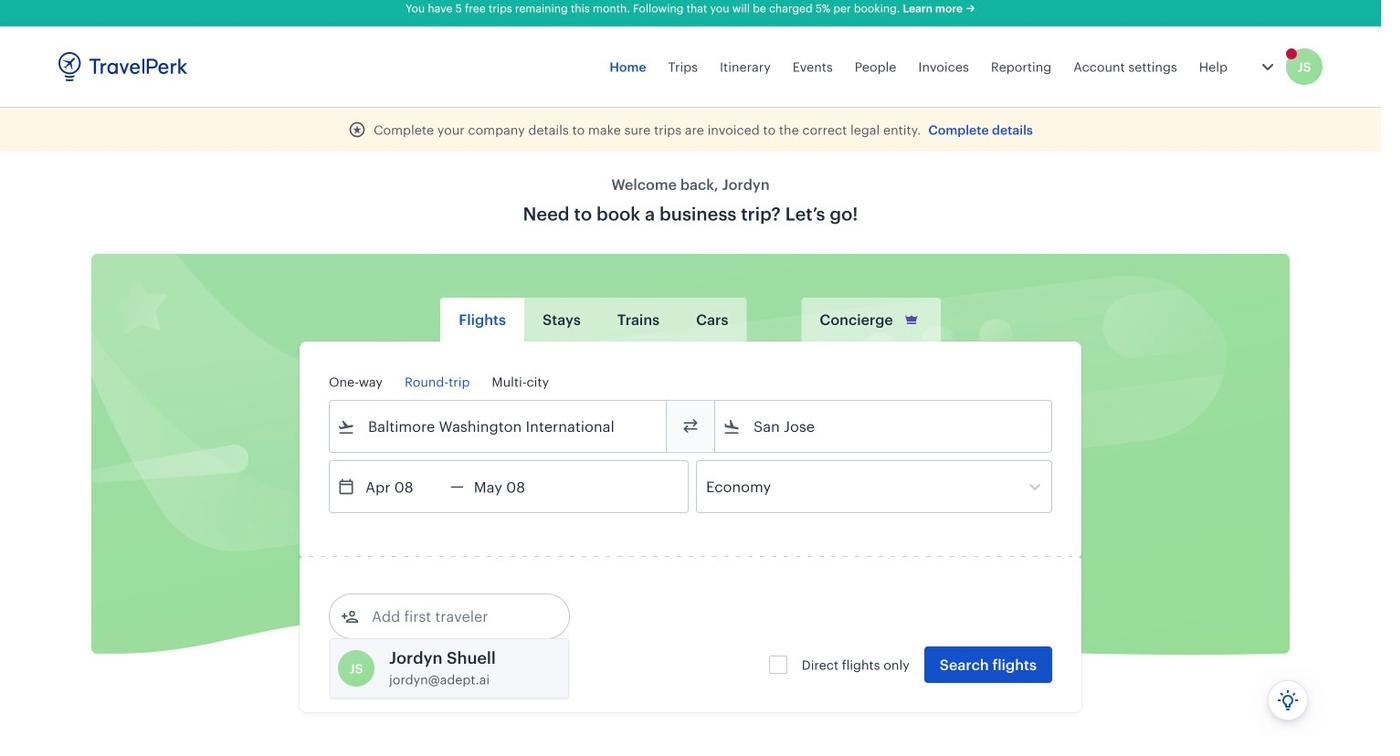 Task type: vqa. For each thing, say whether or not it's contained in the screenshot.
To search field
yes



Task type: locate. For each thing, give the bounding box(es) containing it.
From search field
[[355, 412, 642, 441]]

Depart text field
[[355, 461, 450, 513]]



Task type: describe. For each thing, give the bounding box(es) containing it.
To search field
[[741, 412, 1028, 441]]

Add first traveler search field
[[359, 602, 549, 631]]

Return text field
[[464, 461, 559, 513]]



